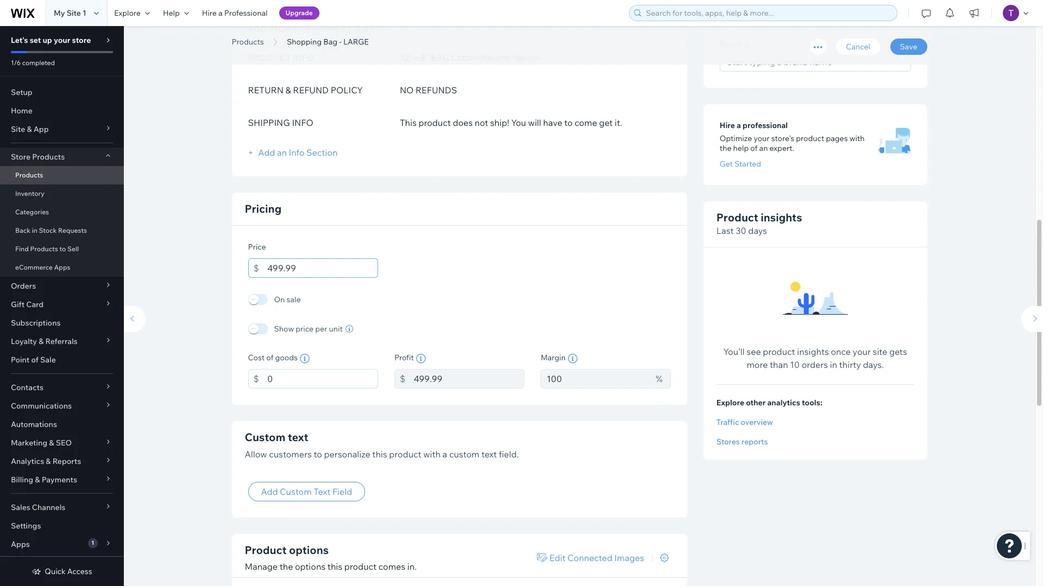 Task type: vqa. For each thing, say whether or not it's contained in the screenshot.
Back in Stock Requests link
yes



Task type: locate. For each thing, give the bounding box(es) containing it.
0 horizontal spatial this
[[328, 562, 342, 573]]

of for cost of goods
[[266, 353, 274, 363]]

%
[[656, 374, 663, 385]]

info for shipping info
[[292, 117, 313, 128]]

1 horizontal spatial hire
[[720, 121, 735, 131]]

flavors
[[513, 52, 540, 63]]

insights up "days"
[[761, 211, 802, 225]]

0 vertical spatial with
[[850, 134, 865, 144]]

1 vertical spatial insights
[[797, 347, 829, 358]]

price
[[248, 242, 266, 252]]

& inside shopping bag - large "form"
[[286, 85, 291, 95]]

info
[[289, 147, 304, 158]]

this
[[372, 449, 387, 460], [328, 562, 342, 573]]

explore
[[114, 8, 141, 18], [717, 399, 745, 408]]

help button
[[156, 0, 196, 26]]

1 vertical spatial custom
[[280, 487, 312, 498]]

categories link
[[0, 203, 124, 222]]

Search for tools, apps, help & more... field
[[643, 5, 894, 21]]

0 horizontal spatial info tooltip image
[[300, 354, 310, 364]]

site
[[67, 8, 81, 18], [11, 124, 25, 134]]

1 horizontal spatial explore
[[717, 399, 745, 408]]

& inside popup button
[[49, 439, 54, 448]]

0 horizontal spatial the
[[280, 562, 293, 573]]

0 vertical spatial product
[[717, 211, 759, 225]]

0 horizontal spatial to
[[60, 245, 66, 253]]

products right store
[[32, 152, 65, 162]]

sales
[[11, 503, 30, 513]]

2 horizontal spatial to
[[565, 117, 573, 128]]

the right manage
[[280, 562, 293, 573]]

2 horizontal spatial your
[[853, 347, 871, 358]]

1 horizontal spatial in
[[830, 360, 838, 371]]

with left 'custom'
[[424, 449, 441, 460]]

1 horizontal spatial your
[[754, 134, 770, 144]]

1 vertical spatial options
[[295, 562, 326, 573]]

0 vertical spatial explore
[[114, 8, 141, 18]]

product inside product options manage the options this product comes in.
[[245, 544, 287, 558]]

1 vertical spatial products link
[[0, 166, 124, 185]]

your right up
[[54, 35, 70, 45]]

None text field
[[414, 369, 525, 389], [541, 369, 651, 389], [414, 369, 525, 389], [541, 369, 651, 389]]

1 horizontal spatial of
[[266, 353, 274, 363]]

add inside button
[[261, 487, 278, 498]]

2 horizontal spatial of
[[751, 144, 758, 154]]

add custom text field button
[[248, 483, 365, 502]]

field
[[333, 487, 352, 498]]

2 info tooltip image from the left
[[416, 354, 426, 364]]

1 horizontal spatial info tooltip image
[[416, 354, 426, 364]]

product options manage the options this product comes in.
[[245, 544, 417, 573]]

1 vertical spatial a
[[737, 121, 741, 131]]

1 vertical spatial info
[[292, 117, 313, 128]]

1 vertical spatial site
[[11, 124, 25, 134]]

custom up allow
[[245, 431, 285, 444]]

to inside sidebar element
[[60, 245, 66, 253]]

loyalty & referrals button
[[0, 333, 124, 351]]

an left info
[[277, 147, 287, 158]]

gets
[[890, 347, 907, 358]]

a
[[218, 8, 223, 18], [737, 121, 741, 131], [443, 449, 447, 460]]

0 horizontal spatial apps
[[11, 540, 30, 550]]

text
[[314, 487, 331, 498]]

to left sell
[[60, 245, 66, 253]]

2 vertical spatial your
[[853, 347, 871, 358]]

0 vertical spatial options
[[289, 544, 329, 558]]

1 vertical spatial this
[[328, 562, 342, 573]]

0 horizontal spatial in
[[32, 227, 37, 235]]

1 horizontal spatial with
[[850, 134, 865, 144]]

0 vertical spatial the
[[720, 144, 732, 154]]

will
[[528, 117, 541, 128]]

& for billing
[[35, 476, 40, 485]]

a inside the custom text allow customers to personalize this product with a custom text field.
[[443, 449, 447, 460]]

$ down the price
[[254, 263, 259, 274]]

price
[[296, 324, 314, 334]]

last
[[717, 226, 734, 237]]

& right loyalty
[[39, 337, 44, 347]]

0 vertical spatial insights
[[761, 211, 802, 225]]

large
[[380, 23, 446, 48], [343, 37, 369, 47]]

0 horizontal spatial large
[[343, 37, 369, 47]]

0 vertical spatial add
[[258, 147, 275, 158]]

loyalty & referrals
[[11, 337, 77, 347]]

custom text allow customers to personalize this product with a custom text field.
[[245, 431, 519, 460]]

products
[[232, 37, 264, 47], [32, 152, 65, 162], [15, 171, 43, 179], [30, 245, 58, 253]]

info up add an info section
[[292, 117, 313, 128]]

0 vertical spatial your
[[54, 35, 70, 45]]

1 horizontal spatial this
[[372, 449, 387, 460]]

2 horizontal spatial a
[[737, 121, 741, 131]]

product for product options
[[245, 544, 287, 558]]

of inside optimize your store's product pages with the help of an expert.
[[751, 144, 758, 154]]

pages
[[826, 134, 848, 144]]

0 vertical spatial custom
[[245, 431, 285, 444]]

contacts button
[[0, 379, 124, 397]]

1 horizontal spatial the
[[720, 144, 732, 154]]

insights
[[761, 211, 802, 225], [797, 347, 829, 358]]

an inside optimize your store's product pages with the help of an expert.
[[760, 144, 768, 154]]

apps down settings
[[11, 540, 30, 550]]

site down home
[[11, 124, 25, 134]]

0 horizontal spatial site
[[11, 124, 25, 134]]

home link
[[0, 102, 124, 120]]

& right return
[[286, 85, 291, 95]]

& for marketing
[[49, 439, 54, 448]]

of for point of sale
[[31, 355, 39, 365]]

1 vertical spatial your
[[754, 134, 770, 144]]

gift card button
[[0, 296, 124, 314]]

& inside 'popup button'
[[35, 476, 40, 485]]

1 right my
[[83, 8, 86, 18]]

setup
[[11, 87, 32, 97]]

access
[[67, 567, 92, 577]]

no
[[400, 85, 414, 95]]

shopping bag - large
[[232, 23, 446, 48], [287, 37, 369, 47]]

1 vertical spatial the
[[280, 562, 293, 573]]

1 horizontal spatial apps
[[54, 264, 70, 272]]

card
[[26, 300, 44, 310]]

custom inside button
[[280, 487, 312, 498]]

in right back
[[32, 227, 37, 235]]

large up x
[[380, 23, 446, 48]]

traffic overview link
[[717, 418, 914, 428]]

info tooltip image right goods
[[300, 354, 310, 364]]

apps down find products to sell link
[[54, 264, 70, 272]]

insights inside you'll see product insights once your site gets more than 10 orders in thirty days.
[[797, 347, 829, 358]]

let's set up your store
[[11, 35, 91, 45]]

& inside dropdown button
[[46, 457, 51, 467]]

2 vertical spatial to
[[314, 449, 322, 460]]

$ for on sale
[[254, 263, 259, 274]]

connected
[[568, 553, 613, 564]]

0 horizontal spatial your
[[54, 35, 70, 45]]

$ for %
[[400, 374, 405, 385]]

1 vertical spatial 1
[[91, 540, 94, 547]]

app
[[34, 124, 49, 134]]

0 horizontal spatial of
[[31, 355, 39, 365]]

0 vertical spatial in
[[32, 227, 37, 235]]

a left 'custom'
[[443, 449, 447, 460]]

point of sale
[[11, 355, 56, 365]]

optimize
[[720, 134, 752, 144]]

a up optimize
[[737, 121, 741, 131]]

1 vertical spatial in
[[830, 360, 838, 371]]

product up manage
[[245, 544, 287, 558]]

your up 'thirty'
[[853, 347, 871, 358]]

insights up orders
[[797, 347, 829, 358]]

an left expert.
[[760, 144, 768, 154]]

30
[[736, 226, 747, 237]]

0 horizontal spatial text
[[288, 431, 308, 444]]

text
[[288, 431, 308, 444], [482, 449, 497, 460]]

in inside you'll see product insights once your site gets more than 10 orders in thirty days.
[[830, 360, 838, 371]]

1 horizontal spatial text
[[482, 449, 497, 460]]

0 horizontal spatial with
[[424, 449, 441, 460]]

explore inside shopping bag - large "form"
[[717, 399, 745, 408]]

0 vertical spatial 1
[[83, 8, 86, 18]]

with right pages
[[850, 134, 865, 144]]

2 vertical spatial a
[[443, 449, 447, 460]]

hire right help button
[[202, 8, 217, 18]]

products up inventory
[[15, 171, 43, 179]]

0 vertical spatial info
[[293, 52, 314, 63]]

of left sale on the left bottom of the page
[[31, 355, 39, 365]]

with inside optimize your store's product pages with the help of an expert.
[[850, 134, 865, 144]]

text left field.
[[482, 449, 497, 460]]

of right help
[[751, 144, 758, 154]]

1 vertical spatial text
[[482, 449, 497, 460]]

explore left the 'help'
[[114, 8, 141, 18]]

1 vertical spatial product
[[245, 544, 287, 558]]

-
[[369, 23, 375, 48], [339, 37, 342, 47]]

explore up traffic
[[717, 399, 745, 408]]

automations link
[[0, 416, 124, 434]]

0 horizontal spatial -
[[339, 37, 342, 47]]

setup link
[[0, 83, 124, 102]]

0 horizontal spatial a
[[218, 8, 223, 18]]

your down professional
[[754, 134, 770, 144]]

automations
[[11, 420, 57, 430]]

$ down the profit
[[400, 374, 405, 385]]

additional
[[248, 24, 303, 33]]

& left app
[[27, 124, 32, 134]]

not
[[475, 117, 488, 128]]

to right 'have'
[[565, 117, 573, 128]]

add down the shipping
[[258, 147, 275, 158]]

products up product
[[232, 37, 264, 47]]

reports
[[53, 457, 81, 467]]

explore other analytics tools:
[[717, 399, 823, 408]]

& for return
[[286, 85, 291, 95]]

shopping bag - large down info
[[287, 37, 369, 47]]

& left reports
[[46, 457, 51, 467]]

1 vertical spatial apps
[[11, 540, 30, 550]]

billing & payments
[[11, 476, 77, 485]]

1 horizontal spatial an
[[760, 144, 768, 154]]

0 horizontal spatial explore
[[114, 8, 141, 18]]

product up 30
[[717, 211, 759, 225]]

of inside sidebar element
[[31, 355, 39, 365]]

bag
[[328, 23, 365, 48], [323, 37, 338, 47]]

0 vertical spatial a
[[218, 8, 223, 18]]

0 vertical spatial hire
[[202, 8, 217, 18]]

products link up product
[[226, 36, 269, 47]]

product inside optimize your store's product pages with the help of an expert.
[[796, 134, 825, 144]]

stores reports
[[717, 438, 768, 448]]

0 horizontal spatial products link
[[0, 166, 124, 185]]

edit
[[550, 553, 566, 564]]

products link down store products
[[0, 166, 124, 185]]

& left the seo
[[49, 439, 54, 448]]

policy
[[331, 85, 363, 95]]

1 inside sidebar element
[[91, 540, 94, 547]]

hire inside shopping bag - large "form"
[[720, 121, 735, 131]]

section
[[306, 147, 338, 158]]

large down sections
[[343, 37, 369, 47]]

orders
[[802, 360, 828, 371]]

site right my
[[67, 8, 81, 18]]

hire up optimize
[[720, 121, 735, 131]]

point
[[11, 355, 30, 365]]

1 horizontal spatial 1
[[91, 540, 94, 547]]

& for site
[[27, 124, 32, 134]]

save button
[[891, 39, 927, 55]]

to right customers
[[314, 449, 322, 460]]

info tooltip image
[[300, 354, 310, 364], [416, 354, 426, 364]]

1 horizontal spatial to
[[314, 449, 322, 460]]

None text field
[[267, 258, 378, 278], [267, 369, 378, 389], [267, 258, 378, 278], [267, 369, 378, 389]]

product inside product insights last 30 days
[[717, 211, 759, 225]]

1 horizontal spatial large
[[380, 23, 446, 48]]

1 horizontal spatial products link
[[226, 36, 269, 47]]

have
[[543, 117, 563, 128]]

inventory link
[[0, 185, 124, 203]]

1 vertical spatial hire
[[720, 121, 735, 131]]

a left the professional
[[218, 8, 223, 18]]

margin
[[541, 353, 566, 363]]

shopping
[[232, 23, 323, 48], [287, 37, 322, 47]]

bag
[[431, 52, 449, 63]]

1 horizontal spatial a
[[443, 449, 447, 460]]

0 vertical spatial to
[[565, 117, 573, 128]]

text up customers
[[288, 431, 308, 444]]

payments
[[42, 476, 77, 485]]

info tooltip image right the profit
[[416, 354, 426, 364]]

add an info section link
[[248, 147, 338, 158]]

info tooltip image for cost of goods
[[300, 354, 310, 364]]

store products button
[[0, 148, 124, 166]]

get
[[720, 159, 733, 169]]

back
[[15, 227, 30, 235]]

1 up access
[[91, 540, 94, 547]]

to inside the custom text allow customers to personalize this product with a custom text field.
[[314, 449, 322, 460]]

1 vertical spatial with
[[424, 449, 441, 460]]

info down additional info sections
[[293, 52, 314, 63]]

personalize
[[324, 449, 370, 460]]

& right billing
[[35, 476, 40, 485]]

the left help
[[720, 144, 732, 154]]

1 horizontal spatial product
[[717, 211, 759, 225]]

0 horizontal spatial product
[[245, 544, 287, 558]]

an
[[760, 144, 768, 154], [277, 147, 287, 158]]

hire inside hire a professional link
[[202, 8, 217, 18]]

add down allow
[[261, 487, 278, 498]]

0 vertical spatial this
[[372, 449, 387, 460]]

bag right info
[[328, 23, 365, 48]]

Start typing a brand name field
[[724, 53, 907, 71]]

0 vertical spatial site
[[67, 8, 81, 18]]

ship!
[[490, 117, 509, 128]]

settings
[[11, 522, 41, 532]]

0 horizontal spatial hire
[[202, 8, 217, 18]]

1 vertical spatial add
[[261, 487, 278, 498]]

custom left the text
[[280, 487, 312, 498]]

does
[[453, 117, 473, 128]]

1 vertical spatial explore
[[717, 399, 745, 408]]

1 vertical spatial to
[[60, 245, 66, 253]]

of right cost
[[266, 353, 274, 363]]

marketing & seo
[[11, 439, 72, 448]]

1 info tooltip image from the left
[[300, 354, 310, 364]]

in down once
[[830, 360, 838, 371]]



Task type: describe. For each thing, give the bounding box(es) containing it.
the inside product options manage the options this product comes in.
[[280, 562, 293, 573]]

manage
[[245, 562, 278, 573]]

requests
[[58, 227, 87, 235]]

cost of goods
[[248, 353, 298, 363]]

this inside product options manage the options this product comes in.
[[328, 562, 342, 573]]

shopping bag - large down upgrade button
[[232, 23, 446, 48]]

explore for explore other analytics tools:
[[717, 399, 745, 408]]

ecommerce apps
[[15, 264, 70, 272]]

billing
[[11, 476, 33, 485]]

hire for hire a professional
[[720, 121, 735, 131]]

shopping down additional info sections
[[287, 37, 322, 47]]

product inside the custom text allow customers to personalize this product with a custom text field.
[[389, 449, 422, 460]]

subscriptions link
[[0, 314, 124, 333]]

communications button
[[0, 397, 124, 416]]

edit option link image
[[537, 554, 548, 563]]

traffic overview
[[717, 418, 773, 428]]

custom
[[449, 449, 480, 460]]

sale
[[287, 295, 301, 305]]

up
[[43, 35, 52, 45]]

info for product info
[[293, 52, 314, 63]]

save
[[900, 42, 918, 52]]

marketing & seo button
[[0, 434, 124, 453]]

x
[[414, 52, 418, 63]]

refund
[[293, 85, 329, 95]]

0 horizontal spatial 1
[[83, 8, 86, 18]]

get started link
[[720, 159, 761, 169]]

store's
[[772, 134, 795, 144]]

1 horizontal spatial site
[[67, 8, 81, 18]]

stores reports link
[[717, 438, 914, 448]]

cancel button
[[837, 39, 880, 55]]

other
[[746, 399, 766, 408]]

referrals
[[45, 337, 77, 347]]

you'll
[[724, 347, 745, 358]]

product inside you'll see product insights once your site gets more than 10 orders in thirty days.
[[763, 347, 795, 358]]

analytics
[[768, 399, 801, 408]]

add an info section
[[256, 147, 338, 158]]

shopping bag - large form
[[118, 0, 1043, 587]]

allow
[[245, 449, 267, 460]]

add for add an info section
[[258, 147, 275, 158]]

orders button
[[0, 277, 124, 296]]

find products to sell
[[15, 245, 79, 253]]

site & app
[[11, 124, 49, 134]]

sidebar element
[[0, 26, 124, 587]]

info
[[306, 24, 327, 33]]

get
[[599, 117, 613, 128]]

additional info sections
[[248, 24, 375, 33]]

thirty
[[840, 360, 861, 371]]

store
[[11, 152, 30, 162]]

0 vertical spatial apps
[[54, 264, 70, 272]]

refunds
[[416, 85, 457, 95]]

0 vertical spatial products link
[[226, 36, 269, 47]]

home
[[11, 106, 32, 116]]

0 vertical spatial text
[[288, 431, 308, 444]]

product
[[248, 52, 291, 63]]

quick access
[[45, 567, 92, 577]]

your inside you'll see product insights once your site gets more than 10 orders in thirty days.
[[853, 347, 871, 358]]

show price per unit
[[274, 324, 343, 334]]

it.
[[615, 117, 622, 128]]

come
[[575, 117, 597, 128]]

my
[[54, 8, 65, 18]]

unit
[[329, 324, 343, 334]]

get started
[[720, 159, 761, 169]]

loyalty
[[11, 337, 37, 347]]

you'll see product insights once your site gets more than 10 orders in thirty days.
[[724, 347, 907, 371]]

days
[[749, 226, 767, 237]]

started
[[735, 159, 761, 169]]

shopping up the product info
[[232, 23, 323, 48]]

$ down cost
[[254, 374, 259, 385]]

settings link
[[0, 517, 124, 536]]

categories
[[15, 208, 49, 216]]

& for loyalty
[[39, 337, 44, 347]]

0 horizontal spatial an
[[277, 147, 287, 158]]

a for professional
[[218, 8, 223, 18]]

cost
[[248, 353, 265, 363]]

point of sale link
[[0, 351, 124, 370]]

info tooltip image for profit
[[416, 354, 426, 364]]

your inside optimize your store's product pages with the help of an expert.
[[754, 134, 770, 144]]

back in stock requests link
[[0, 222, 124, 240]]

product for product insights
[[717, 211, 759, 225]]

with inside the custom text allow customers to personalize this product with a custom text field.
[[424, 449, 441, 460]]

info tooltip image
[[568, 354, 578, 364]]

hire a professional link
[[196, 0, 274, 26]]

& for analytics
[[46, 457, 51, 467]]

1 horizontal spatial -
[[369, 23, 375, 48]]

find
[[15, 245, 29, 253]]

quick access button
[[32, 567, 92, 577]]

product insights last 30 days
[[717, 211, 802, 237]]

custom inside the custom text allow customers to personalize this product with a custom text field.
[[245, 431, 285, 444]]

my site 1
[[54, 8, 86, 18]]

products inside dropdown button
[[32, 152, 65, 162]]

let's
[[11, 35, 28, 45]]

return & refund policy
[[248, 85, 363, 95]]

images
[[615, 553, 644, 564]]

your inside sidebar element
[[54, 35, 70, 45]]

10
[[790, 360, 800, 371]]

store products
[[11, 152, 65, 162]]

professional
[[224, 8, 268, 18]]

stock
[[39, 227, 57, 235]]

a for professional
[[737, 121, 741, 131]]

back in stock requests
[[15, 227, 87, 235]]

channels
[[32, 503, 65, 513]]

sales channels
[[11, 503, 65, 513]]

sections
[[330, 24, 375, 33]]

add for add custom text field
[[261, 487, 278, 498]]

customers
[[269, 449, 312, 460]]

shipping info
[[248, 117, 313, 128]]

orders
[[11, 282, 36, 291]]

the inside optimize your store's product pages with the help of an expert.
[[720, 144, 732, 154]]

analytics & reports
[[11, 457, 81, 467]]

products inside shopping bag - large "form"
[[232, 37, 264, 47]]

insights inside product insights last 30 days
[[761, 211, 802, 225]]

gift
[[11, 300, 25, 310]]

see
[[747, 347, 761, 358]]

products up the ecommerce apps
[[30, 245, 58, 253]]

bag down info
[[323, 37, 338, 47]]

completed
[[22, 59, 55, 67]]

hire for hire a professional
[[202, 8, 217, 18]]

explore for explore
[[114, 8, 141, 18]]

this inside the custom text allow customers to personalize this product with a custom text field.
[[372, 449, 387, 460]]

product inside product options manage the options this product comes in.
[[344, 562, 377, 573]]

site inside site & app dropdown button
[[11, 124, 25, 134]]

cancel
[[846, 42, 871, 52]]

8"
[[420, 52, 429, 63]]

1/6
[[11, 59, 21, 67]]

marketing
[[11, 439, 47, 448]]

set
[[30, 35, 41, 45]]

subscriptions
[[11, 318, 61, 328]]

show
[[274, 324, 294, 334]]

days.
[[863, 360, 884, 371]]

expert.
[[770, 144, 795, 154]]

in inside back in stock requests link
[[32, 227, 37, 235]]



